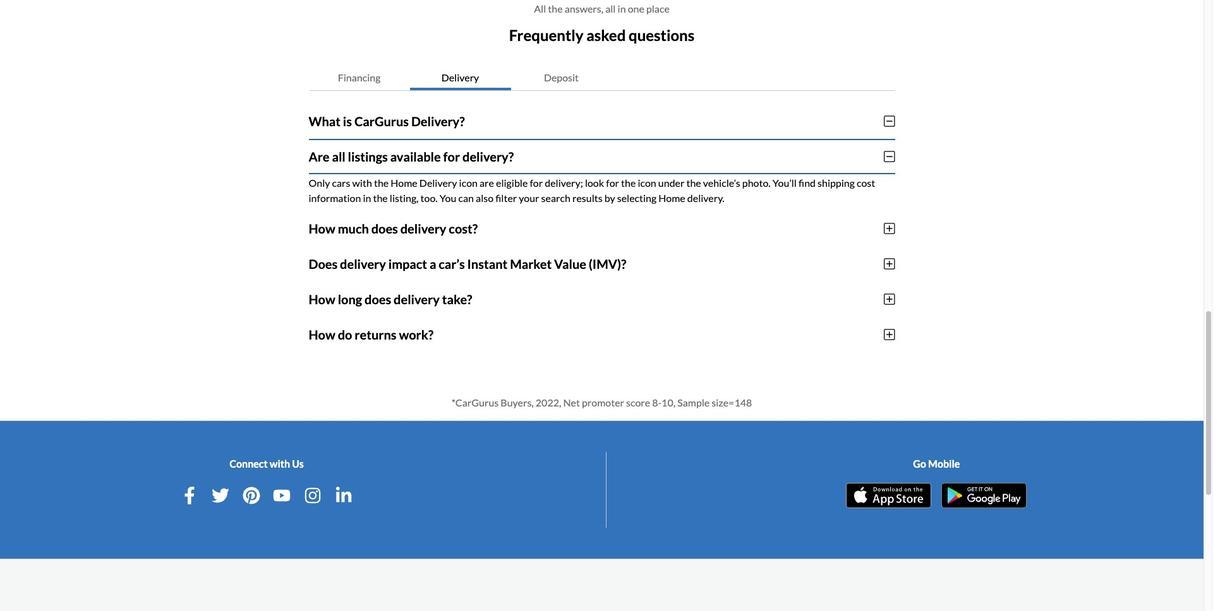 Task type: vqa. For each thing, say whether or not it's contained in the screenshot.
the top stars
no



Task type: locate. For each thing, give the bounding box(es) containing it.
0 horizontal spatial all
[[332, 149, 345, 164]]

results
[[572, 192, 603, 204]]

cargurus
[[354, 114, 409, 129]]

does inside how much does delivery cost? dropdown button
[[371, 221, 398, 236]]

2 plus square image from the top
[[884, 258, 895, 270]]

plus square image for how long does delivery take?
[[884, 293, 895, 306]]

all left one
[[605, 3, 616, 15]]

0 vertical spatial all
[[605, 3, 616, 15]]

one
[[628, 3, 644, 15]]

eligible
[[496, 177, 528, 189]]

delivery for much
[[400, 221, 446, 236]]

delivery up too.
[[419, 177, 457, 189]]

delivery down much on the top left
[[340, 256, 386, 272]]

vehicle's
[[703, 177, 740, 189]]

0 horizontal spatial in
[[363, 192, 371, 204]]

in
[[618, 3, 626, 15], [363, 192, 371, 204]]

does
[[309, 256, 338, 272]]

how for how do returns work?
[[309, 327, 335, 342]]

0 vertical spatial in
[[618, 3, 626, 15]]

plus square image inside does delivery impact a car's instant market value (imv)? dropdown button
[[884, 258, 895, 270]]

1 how from the top
[[309, 221, 335, 236]]

plus square image
[[884, 328, 895, 341]]

what is cargurus delivery? button
[[309, 103, 895, 139]]

8-
[[652, 397, 662, 409]]

for right available
[[443, 149, 460, 164]]

place
[[646, 3, 670, 15]]

returns
[[355, 327, 397, 342]]

does right much on the top left
[[371, 221, 398, 236]]

1 horizontal spatial with
[[352, 177, 372, 189]]

2 vertical spatial delivery
[[394, 292, 440, 307]]

plus square image
[[884, 222, 895, 235], [884, 258, 895, 270], [884, 293, 895, 306]]

for up by
[[606, 177, 619, 189]]

0 horizontal spatial with
[[270, 458, 290, 470]]

0 vertical spatial does
[[371, 221, 398, 236]]

can
[[458, 192, 474, 204]]

in left one
[[618, 3, 626, 15]]

in right information
[[363, 192, 371, 204]]

delivery up delivery?
[[441, 71, 479, 83]]

how left do
[[309, 327, 335, 342]]

icon up selecting at the top
[[638, 177, 656, 189]]

0 vertical spatial home
[[391, 177, 417, 189]]

for inside dropdown button
[[443, 149, 460, 164]]

0 vertical spatial delivery
[[441, 71, 479, 83]]

how left much on the top left
[[309, 221, 335, 236]]

instagram image
[[304, 487, 322, 505]]

minus square image
[[884, 115, 895, 127], [884, 150, 895, 163]]

1 vertical spatial delivery
[[340, 256, 386, 272]]

does right long
[[365, 292, 391, 307]]

1 horizontal spatial all
[[605, 3, 616, 15]]

with
[[352, 177, 372, 189], [270, 458, 290, 470]]

1 horizontal spatial home
[[658, 192, 685, 204]]

us
[[292, 458, 304, 470]]

tab list
[[309, 65, 895, 91]]

how for how much does delivery cost?
[[309, 221, 335, 236]]

2 vertical spatial plus square image
[[884, 293, 895, 306]]

1 vertical spatial does
[[365, 292, 391, 307]]

the up selecting at the top
[[621, 177, 636, 189]]

does delivery impact a car's instant market value (imv)?
[[309, 256, 626, 272]]

all right are
[[332, 149, 345, 164]]

the
[[548, 3, 563, 15], [374, 177, 389, 189], [621, 177, 636, 189], [686, 177, 701, 189], [373, 192, 388, 204]]

2 horizontal spatial for
[[606, 177, 619, 189]]

does delivery impact a car's instant market value (imv)? button
[[309, 246, 895, 282]]

icon up can
[[459, 177, 478, 189]]

market
[[510, 256, 552, 272]]

minus square image for delivery
[[884, 150, 895, 163]]

1 vertical spatial how
[[309, 292, 335, 307]]

delivery?
[[411, 114, 465, 129]]

selecting
[[617, 192, 657, 204]]

plus square image for does delivery impact a car's instant market value (imv)?
[[884, 258, 895, 270]]

mobile
[[928, 458, 960, 470]]

all
[[605, 3, 616, 15], [332, 149, 345, 164]]

0 vertical spatial with
[[352, 177, 372, 189]]

2 how from the top
[[309, 292, 335, 307]]

tab list containing financing
[[309, 65, 895, 91]]

listings
[[348, 149, 388, 164]]

0 vertical spatial minus square image
[[884, 115, 895, 127]]

2 minus square image from the top
[[884, 150, 895, 163]]

deposit tab
[[511, 65, 612, 90]]

2022,
[[536, 397, 561, 409]]

photo.
[[742, 177, 771, 189]]

the right all at the left
[[548, 3, 563, 15]]

home
[[391, 177, 417, 189], [658, 192, 685, 204]]

plus square image inside how much does delivery cost? dropdown button
[[884, 222, 895, 235]]

how do returns work?
[[309, 327, 434, 342]]

1 plus square image from the top
[[884, 222, 895, 235]]

0 vertical spatial how
[[309, 221, 335, 236]]

icon
[[459, 177, 478, 189], [638, 177, 656, 189]]

go mobile
[[913, 458, 960, 470]]

your
[[519, 192, 539, 204]]

0 vertical spatial delivery
[[400, 221, 446, 236]]

pinterest image
[[242, 487, 260, 505]]

1 vertical spatial delivery
[[419, 177, 457, 189]]

the down listings on the top left
[[374, 177, 389, 189]]

0 vertical spatial plus square image
[[884, 222, 895, 235]]

how left long
[[309, 292, 335, 307]]

0 horizontal spatial icon
[[459, 177, 478, 189]]

home up the 'listing,' on the left top of page
[[391, 177, 417, 189]]

what
[[309, 114, 341, 129]]

how
[[309, 221, 335, 236], [309, 292, 335, 307], [309, 327, 335, 342]]

filter
[[495, 192, 517, 204]]

minus square image inside what is cargurus delivery? dropdown button
[[884, 115, 895, 127]]

do
[[338, 327, 352, 342]]

home down under at the top
[[658, 192, 685, 204]]

delivery down too.
[[400, 221, 446, 236]]

cars
[[332, 177, 350, 189]]

frequently
[[509, 26, 584, 44]]

how inside 'dropdown button'
[[309, 327, 335, 342]]

1 minus square image from the top
[[884, 115, 895, 127]]

buyers,
[[501, 397, 534, 409]]

minus square image inside are all listings available for delivery? dropdown button
[[884, 150, 895, 163]]

net
[[563, 397, 580, 409]]

delivery
[[441, 71, 479, 83], [419, 177, 457, 189]]

1 vertical spatial all
[[332, 149, 345, 164]]

all the answers, all in one place
[[534, 3, 670, 15]]

2 vertical spatial how
[[309, 327, 335, 342]]

for up your
[[530, 177, 543, 189]]

how much does delivery cost? button
[[309, 211, 895, 246]]

cost?
[[449, 221, 478, 236]]

take?
[[442, 292, 472, 307]]

delivery for long
[[394, 292, 440, 307]]

questions
[[629, 26, 694, 44]]

the left the 'listing,' on the left top of page
[[373, 192, 388, 204]]

1 horizontal spatial in
[[618, 3, 626, 15]]

3 plus square image from the top
[[884, 293, 895, 306]]

with right cars
[[352, 177, 372, 189]]

delivery up work?
[[394, 292, 440, 307]]

*cargurus buyers, 2022, net promoter score 8-10, sample size=148
[[452, 397, 752, 409]]

delivery inside "tab"
[[441, 71, 479, 83]]

plus square image inside how long does delivery take? dropdown button
[[884, 293, 895, 306]]

does
[[371, 221, 398, 236], [365, 292, 391, 307]]

1 vertical spatial minus square image
[[884, 150, 895, 163]]

delivery tab
[[410, 65, 511, 90]]

does inside how long does delivery take? dropdown button
[[365, 292, 391, 307]]

1 vertical spatial plus square image
[[884, 258, 895, 270]]

twitter image
[[212, 487, 229, 505]]

size=148
[[712, 397, 752, 409]]

1 vertical spatial in
[[363, 192, 371, 204]]

3 how from the top
[[309, 327, 335, 342]]

1 vertical spatial home
[[658, 192, 685, 204]]

1 horizontal spatial icon
[[638, 177, 656, 189]]

0 horizontal spatial for
[[443, 149, 460, 164]]

frequently asked questions
[[509, 26, 694, 44]]

are all listings available for delivery?
[[309, 149, 514, 164]]

delivery
[[400, 221, 446, 236], [340, 256, 386, 272], [394, 292, 440, 307]]

for
[[443, 149, 460, 164], [530, 177, 543, 189], [606, 177, 619, 189]]

with left us
[[270, 458, 290, 470]]

delivery;
[[545, 177, 583, 189]]



Task type: describe. For each thing, give the bounding box(es) containing it.
too.
[[421, 192, 438, 204]]

under
[[658, 177, 685, 189]]

download on the app store image
[[846, 483, 931, 508]]

connect with us
[[230, 458, 304, 470]]

facebook image
[[181, 487, 198, 505]]

you
[[440, 192, 456, 204]]

10,
[[662, 397, 675, 409]]

how for how long does delivery take?
[[309, 292, 335, 307]]

linkedin image
[[335, 487, 353, 505]]

deposit
[[544, 71, 579, 83]]

0 horizontal spatial home
[[391, 177, 417, 189]]

much
[[338, 221, 369, 236]]

minus square image for frequently asked questions
[[884, 115, 895, 127]]

financing tab
[[309, 65, 410, 90]]

instant
[[467, 256, 508, 272]]

find
[[799, 177, 816, 189]]

asked
[[586, 26, 626, 44]]

with inside only cars with the home delivery icon are eligible for delivery; look for the icon under the vehicle's photo. you'll find shipping cost information in the listing, too. you can also filter your search results by selecting home delivery.
[[352, 177, 372, 189]]

look
[[585, 177, 604, 189]]

youtube image
[[273, 487, 291, 505]]

shipping
[[818, 177, 855, 189]]

financing
[[338, 71, 381, 83]]

long
[[338, 292, 362, 307]]

answers,
[[565, 3, 603, 15]]

the up delivery.
[[686, 177, 701, 189]]

sample
[[677, 397, 710, 409]]

(imv)?
[[589, 256, 626, 272]]

get it on google play image
[[942, 483, 1027, 508]]

delivery inside only cars with the home delivery icon are eligible for delivery; look for the icon under the vehicle's photo. you'll find shipping cost information in the listing, too. you can also filter your search results by selecting home delivery.
[[419, 177, 457, 189]]

work?
[[399, 327, 434, 342]]

listing,
[[390, 192, 419, 204]]

how long does delivery take? button
[[309, 282, 895, 317]]

how long does delivery take?
[[309, 292, 472, 307]]

only cars with the home delivery icon are eligible for delivery; look for the icon under the vehicle's photo. you'll find shipping cost information in the listing, too. you can also filter your search results by selecting home delivery.
[[309, 177, 875, 204]]

1 horizontal spatial for
[[530, 177, 543, 189]]

only
[[309, 177, 330, 189]]

all inside dropdown button
[[332, 149, 345, 164]]

in inside only cars with the home delivery icon are eligible for delivery; look for the icon under the vehicle's photo. you'll find shipping cost information in the listing, too. you can also filter your search results by selecting home delivery.
[[363, 192, 371, 204]]

delivery?
[[462, 149, 514, 164]]

also
[[476, 192, 494, 204]]

is
[[343, 114, 352, 129]]

delivery.
[[687, 192, 725, 204]]

what is cargurus delivery?
[[309, 114, 465, 129]]

are
[[309, 149, 330, 164]]

car's
[[439, 256, 465, 272]]

1 vertical spatial with
[[270, 458, 290, 470]]

how much does delivery cost?
[[309, 221, 478, 236]]

go
[[913, 458, 926, 470]]

cost
[[857, 177, 875, 189]]

value
[[554, 256, 586, 272]]

are all listings available for delivery? button
[[309, 139, 895, 174]]

does for much
[[371, 221, 398, 236]]

information
[[309, 192, 361, 204]]

promoter
[[582, 397, 624, 409]]

all
[[534, 3, 546, 15]]

score
[[626, 397, 650, 409]]

2 icon from the left
[[638, 177, 656, 189]]

are
[[480, 177, 494, 189]]

impact
[[388, 256, 427, 272]]

connect
[[230, 458, 268, 470]]

by
[[604, 192, 615, 204]]

search
[[541, 192, 570, 204]]

does for long
[[365, 292, 391, 307]]

a
[[430, 256, 436, 272]]

how do returns work? button
[[309, 317, 895, 352]]

available
[[390, 149, 441, 164]]

you'll
[[773, 177, 797, 189]]

plus square image for how much does delivery cost?
[[884, 222, 895, 235]]

*cargurus
[[452, 397, 499, 409]]

1 icon from the left
[[459, 177, 478, 189]]



